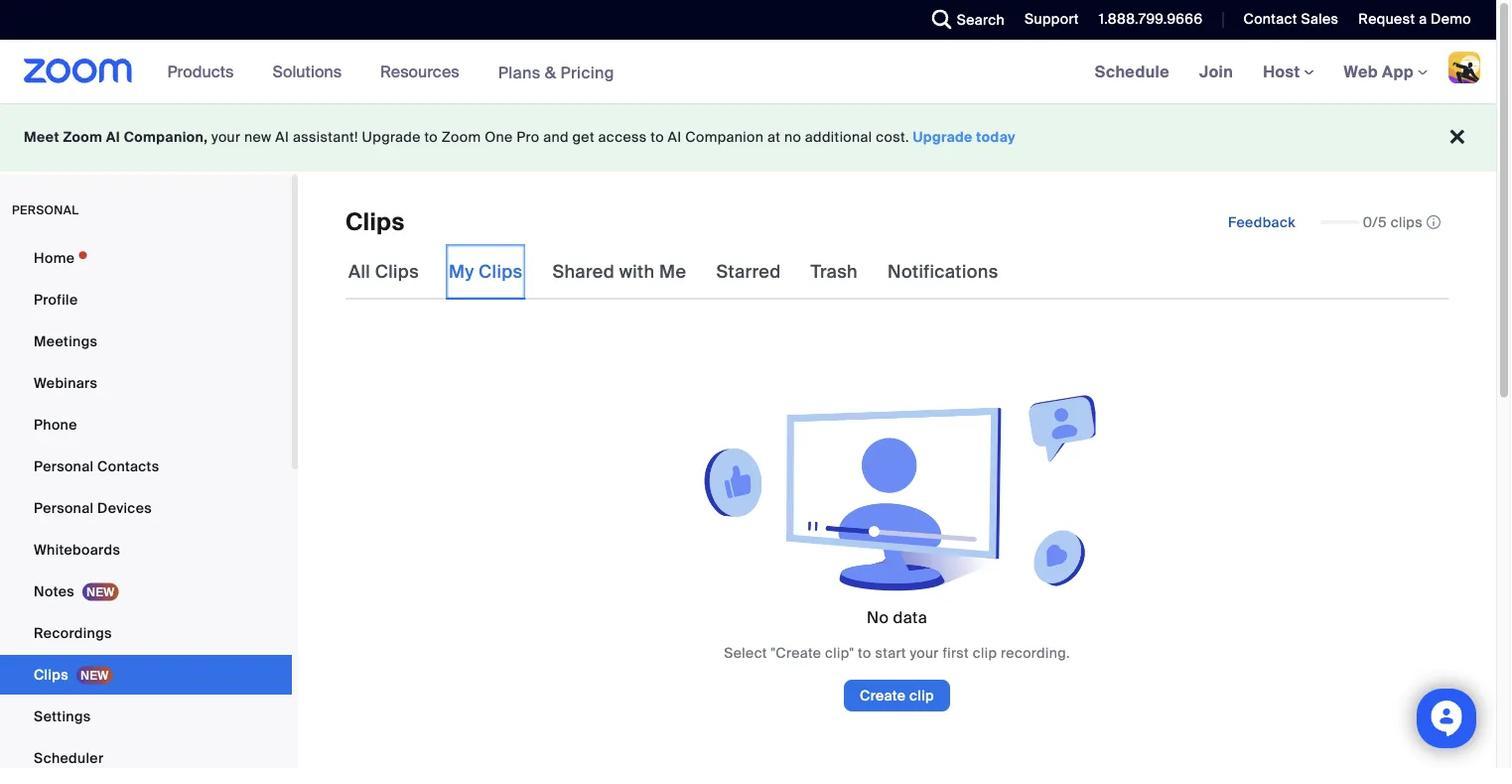 Task type: locate. For each thing, give the bounding box(es) containing it.
clips right all
[[375, 261, 419, 284]]

personal up whiteboards
[[34, 499, 94, 517]]

app
[[1382, 61, 1414, 82]]

solutions
[[272, 61, 342, 82]]

whiteboards
[[34, 541, 120, 559]]

2 personal from the top
[[34, 499, 94, 517]]

0/5 clips application
[[1320, 213, 1441, 232]]

join link
[[1185, 40, 1248, 103]]

0 horizontal spatial clip
[[910, 687, 934, 705]]

your left new on the top left
[[212, 128, 241, 146]]

1 vertical spatial your
[[910, 644, 939, 663]]

upgrade today link
[[913, 128, 1016, 146]]

plans & pricing link
[[498, 62, 615, 83], [498, 62, 615, 83]]

1.888.799.9666
[[1099, 10, 1203, 28]]

clip right create
[[910, 687, 934, 705]]

home link
[[0, 238, 292, 278]]

1 vertical spatial personal
[[34, 499, 94, 517]]

clips
[[1391, 213, 1423, 231]]

with
[[619, 261, 655, 284]]

clip inside button
[[910, 687, 934, 705]]

1 horizontal spatial clip
[[973, 644, 997, 663]]

contact sales link
[[1229, 0, 1344, 40], [1244, 10, 1339, 28]]

request
[[1359, 10, 1415, 28]]

1 horizontal spatial your
[[910, 644, 939, 663]]

tabs of clips tab list
[[346, 244, 1002, 300]]

upgrade down product information navigation
[[362, 128, 421, 146]]

contacts
[[97, 457, 159, 476]]

0 horizontal spatial your
[[212, 128, 241, 146]]

profile picture image
[[1449, 52, 1481, 83]]

personal inside personal devices link
[[34, 499, 94, 517]]

web
[[1344, 61, 1378, 82]]

webinars link
[[0, 363, 292, 403]]

assistant!
[[293, 128, 358, 146]]

ai left the companion,
[[106, 128, 120, 146]]

personal devices link
[[0, 489, 292, 528]]

1 personal from the top
[[34, 457, 94, 476]]

banner
[[0, 40, 1497, 105]]

request a demo link
[[1344, 0, 1497, 40], [1359, 10, 1472, 28]]

0 horizontal spatial zoom
[[63, 128, 103, 146]]

and
[[543, 128, 569, 146]]

to right 'clip"'
[[858, 644, 872, 663]]

meetings navigation
[[1080, 40, 1497, 105]]

personal inside personal contacts link
[[34, 457, 94, 476]]

2 horizontal spatial ai
[[668, 128, 682, 146]]

get
[[573, 128, 595, 146]]

0 horizontal spatial ai
[[106, 128, 120, 146]]

meet zoom ai companion, footer
[[0, 103, 1497, 172]]

search
[[957, 10, 1005, 29]]

feedback
[[1228, 213, 1296, 231]]

meet zoom ai companion, your new ai assistant! upgrade to zoom one pro and get access to ai companion at no additional cost. upgrade today
[[24, 128, 1016, 146]]

a
[[1419, 10, 1427, 28]]

all clips
[[349, 261, 419, 284]]

clip right first
[[973, 644, 997, 663]]

first
[[943, 644, 969, 663]]

1 ai from the left
[[106, 128, 120, 146]]

web app button
[[1344, 61, 1428, 82]]

2 ai from the left
[[275, 128, 289, 146]]

to right access
[[651, 128, 664, 146]]

plans
[[498, 62, 541, 83]]

clips inside tab
[[375, 261, 419, 284]]

1 horizontal spatial zoom
[[442, 128, 481, 146]]

ai left 'companion'
[[668, 128, 682, 146]]

starred tab
[[713, 244, 784, 300]]

scheduler
[[34, 749, 104, 768]]

clip
[[973, 644, 997, 663], [910, 687, 934, 705]]

search button
[[917, 0, 1010, 40]]

settings link
[[0, 697, 292, 737]]

your left first
[[910, 644, 939, 663]]

sales
[[1301, 10, 1339, 28]]

0 vertical spatial personal
[[34, 457, 94, 476]]

notes link
[[0, 572, 292, 612]]

0 vertical spatial your
[[212, 128, 241, 146]]

shared
[[553, 261, 615, 284]]

recordings link
[[0, 614, 292, 653]]

upgrade
[[362, 128, 421, 146], [913, 128, 973, 146]]

my
[[449, 261, 474, 284]]

products button
[[167, 40, 243, 103]]

profile
[[34, 290, 78, 309]]

1 zoom from the left
[[63, 128, 103, 146]]

personal for personal contacts
[[34, 457, 94, 476]]

1 vertical spatial clip
[[910, 687, 934, 705]]

request a demo
[[1359, 10, 1472, 28]]

create clip button
[[844, 680, 950, 712]]

your inside the meet zoom ai companion, footer
[[212, 128, 241, 146]]

1.888.799.9666 button
[[1084, 0, 1208, 40], [1099, 10, 1203, 28]]

create
[[860, 687, 906, 705]]

schedule link
[[1080, 40, 1185, 103]]

zoom left one
[[442, 128, 481, 146]]

support
[[1025, 10, 1079, 28]]

3 ai from the left
[[668, 128, 682, 146]]

feedback button
[[1212, 207, 1312, 238]]

personal menu menu
[[0, 238, 292, 769]]

zoom right meet
[[63, 128, 103, 146]]

clips right my
[[479, 261, 523, 284]]

support link
[[1010, 0, 1084, 40], [1025, 10, 1079, 28]]

0 vertical spatial clip
[[973, 644, 997, 663]]

personal contacts
[[34, 457, 159, 476]]

banner containing products
[[0, 40, 1497, 105]]

home
[[34, 249, 75, 267]]

pricing
[[561, 62, 615, 83]]

personal
[[34, 457, 94, 476], [34, 499, 94, 517]]

clips
[[346, 207, 405, 238], [375, 261, 419, 284], [479, 261, 523, 284], [34, 666, 68, 684]]

demo
[[1431, 10, 1472, 28]]

start
[[875, 644, 906, 663]]

clips up "settings"
[[34, 666, 68, 684]]

1 horizontal spatial ai
[[275, 128, 289, 146]]

clips up all clips
[[346, 207, 405, 238]]

to down resources dropdown button
[[424, 128, 438, 146]]

shared with me
[[553, 261, 687, 284]]

join
[[1200, 61, 1234, 82]]

recordings
[[34, 624, 112, 642]]

personal down phone
[[34, 457, 94, 476]]

upgrade right cost.
[[913, 128, 973, 146]]

0 horizontal spatial upgrade
[[362, 128, 421, 146]]

0/5
[[1363, 213, 1387, 231]]

ai right new on the top left
[[275, 128, 289, 146]]

personal devices
[[34, 499, 152, 517]]

1 horizontal spatial upgrade
[[913, 128, 973, 146]]



Task type: describe. For each thing, give the bounding box(es) containing it.
my clips tab
[[446, 244, 526, 300]]

notes
[[34, 582, 74, 601]]

one
[[485, 128, 513, 146]]

personal for personal devices
[[34, 499, 94, 517]]

no
[[867, 607, 889, 628]]

plans & pricing
[[498, 62, 615, 83]]

at
[[768, 128, 781, 146]]

pro
[[517, 128, 540, 146]]

scheduler link
[[0, 739, 292, 769]]

phone link
[[0, 405, 292, 445]]

no data
[[867, 607, 928, 628]]

data
[[893, 607, 928, 628]]

clips inside 'link'
[[34, 666, 68, 684]]

recording.
[[1001, 644, 1070, 663]]

"create
[[771, 644, 822, 663]]

companion
[[685, 128, 764, 146]]

1 horizontal spatial to
[[651, 128, 664, 146]]

whiteboards link
[[0, 530, 292, 570]]

meetings
[[34, 332, 98, 351]]

me
[[659, 261, 687, 284]]

clip"
[[825, 644, 854, 663]]

resources
[[380, 61, 459, 82]]

no
[[784, 128, 801, 146]]

select "create clip" to start your first clip recording.
[[724, 644, 1070, 663]]

personal
[[12, 203, 79, 218]]

shared with me tab
[[550, 244, 690, 300]]

companion,
[[124, 128, 208, 146]]

resources button
[[380, 40, 468, 103]]

settings
[[34, 708, 91, 726]]

starred
[[716, 261, 781, 284]]

trash tab
[[808, 244, 861, 300]]

trash
[[811, 261, 858, 284]]

all clips tab
[[346, 244, 422, 300]]

meetings link
[[0, 322, 292, 361]]

clips link
[[0, 655, 292, 695]]

phone
[[34, 416, 77, 434]]

2 upgrade from the left
[[913, 128, 973, 146]]

today
[[977, 128, 1016, 146]]

all
[[349, 261, 370, 284]]

solutions button
[[272, 40, 351, 103]]

new
[[244, 128, 272, 146]]

schedule
[[1095, 61, 1170, 82]]

notifications
[[888, 261, 999, 284]]

my clips
[[449, 261, 523, 284]]

additional
[[805, 128, 872, 146]]

contact sales
[[1244, 10, 1339, 28]]

2 zoom from the left
[[442, 128, 481, 146]]

0/5 clips
[[1363, 213, 1423, 231]]

personal contacts link
[[0, 447, 292, 487]]

clips inside tab
[[479, 261, 523, 284]]

meet
[[24, 128, 59, 146]]

product information navigation
[[153, 40, 629, 105]]

create clip
[[860, 687, 934, 705]]

&
[[545, 62, 556, 83]]

select
[[724, 644, 767, 663]]

devices
[[97, 499, 152, 517]]

0 horizontal spatial to
[[424, 128, 438, 146]]

2 horizontal spatial to
[[858, 644, 872, 663]]

profile link
[[0, 280, 292, 320]]

cost.
[[876, 128, 909, 146]]

products
[[167, 61, 234, 82]]

webinars
[[34, 374, 98, 392]]

zoom logo image
[[24, 59, 133, 83]]

contact
[[1244, 10, 1298, 28]]

access
[[598, 128, 647, 146]]

host
[[1263, 61, 1304, 82]]

host button
[[1263, 61, 1314, 82]]

1 upgrade from the left
[[362, 128, 421, 146]]



Task type: vqa. For each thing, say whether or not it's contained in the screenshot.
Management within the MENU ITEM
no



